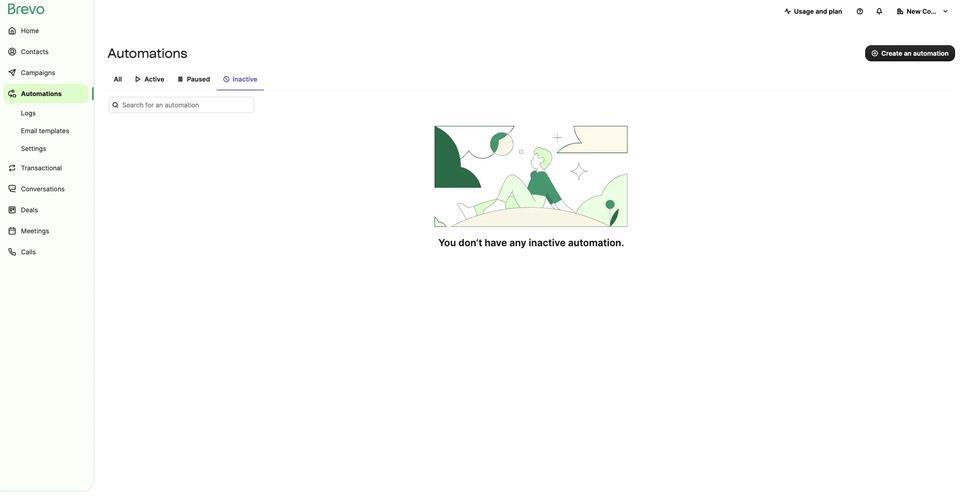 Task type: locate. For each thing, give the bounding box(es) containing it.
automation.
[[568, 237, 624, 249]]

dxrbf image left paused
[[177, 76, 184, 82]]

automation
[[914, 49, 949, 57]]

automations up logs link
[[21, 90, 62, 98]]

transactional
[[21, 164, 62, 172]]

conversations
[[21, 185, 65, 193]]

inactive link
[[217, 71, 264, 90]]

2 dxrbf image from the left
[[177, 76, 184, 82]]

dxrbf image inside the active link
[[135, 76, 141, 82]]

1 horizontal spatial automations
[[107, 46, 187, 61]]

1 vertical spatial automations
[[21, 90, 62, 98]]

settings link
[[3, 141, 89, 157]]

all link
[[107, 71, 128, 90]]

you
[[439, 237, 456, 249]]

campaigns link
[[3, 63, 89, 82]]

3 dxrbf image from the left
[[223, 76, 230, 82]]

2 horizontal spatial dxrbf image
[[223, 76, 230, 82]]

dxrbf image left inactive
[[223, 76, 230, 82]]

tab list
[[107, 71, 956, 90]]

0 horizontal spatial dxrbf image
[[135, 76, 141, 82]]

dxrbf image left active
[[135, 76, 141, 82]]

1 horizontal spatial dxrbf image
[[177, 76, 184, 82]]

automations up active
[[107, 46, 187, 61]]

dxrbf image
[[135, 76, 141, 82], [177, 76, 184, 82], [223, 76, 230, 82]]

create
[[882, 49, 903, 57]]

automations
[[107, 46, 187, 61], [21, 90, 62, 98]]

usage and plan button
[[778, 3, 849, 19]]

home
[[21, 27, 39, 35]]

dxrbf image inside inactive "link"
[[223, 76, 230, 82]]

dxrbf image inside paused link
[[177, 76, 184, 82]]

active
[[145, 75, 164, 83]]

campaigns
[[21, 69, 55, 77]]

paused
[[187, 75, 210, 83]]

deals
[[21, 206, 38, 214]]

have
[[485, 237, 507, 249]]

usage and plan
[[794, 7, 843, 15]]

meetings link
[[3, 221, 89, 241]]

settings
[[21, 145, 46, 153]]

transactional link
[[3, 158, 89, 178]]

email templates link
[[3, 123, 89, 139]]

all
[[114, 75, 122, 83]]

1 dxrbf image from the left
[[135, 76, 141, 82]]



Task type: vqa. For each thing, say whether or not it's contained in the screenshot.
21
no



Task type: describe. For each thing, give the bounding box(es) containing it.
deals link
[[3, 200, 89, 220]]

new
[[907, 7, 921, 15]]

0 vertical spatial automations
[[107, 46, 187, 61]]

usage
[[794, 7, 814, 15]]

email templates
[[21, 127, 69, 135]]

you don't have any inactive automation. tab panel
[[107, 97, 956, 250]]

conversations link
[[3, 179, 89, 199]]

you don't have any inactive automation.
[[439, 237, 624, 249]]

active link
[[128, 71, 171, 90]]

dxrbf image for active
[[135, 76, 141, 82]]

inactive
[[529, 237, 566, 249]]

calls
[[21, 248, 36, 256]]

home link
[[3, 21, 89, 40]]

company
[[923, 7, 953, 15]]

logs
[[21, 109, 36, 117]]

meetings
[[21, 227, 49, 235]]

contacts link
[[3, 42, 89, 61]]

workflow-list-search-input search field
[[109, 97, 254, 113]]

an
[[904, 49, 912, 57]]

templates
[[39, 127, 69, 135]]

email
[[21, 127, 37, 135]]

paused link
[[171, 71, 217, 90]]

inactive
[[233, 75, 258, 83]]

0 horizontal spatial automations
[[21, 90, 62, 98]]

create an automation
[[882, 49, 949, 57]]

new company button
[[891, 3, 956, 19]]

new company
[[907, 7, 953, 15]]

plan
[[829, 7, 843, 15]]

dxrbf image for paused
[[177, 76, 184, 82]]

any
[[510, 237, 527, 249]]

automations link
[[3, 84, 89, 103]]

contacts
[[21, 48, 49, 56]]

don't
[[459, 237, 482, 249]]

tab list containing all
[[107, 71, 956, 90]]

and
[[816, 7, 828, 15]]

dxrbf image for inactive
[[223, 76, 230, 82]]

logs link
[[3, 105, 89, 121]]

create an automation button
[[866, 45, 956, 61]]

calls link
[[3, 242, 89, 262]]



